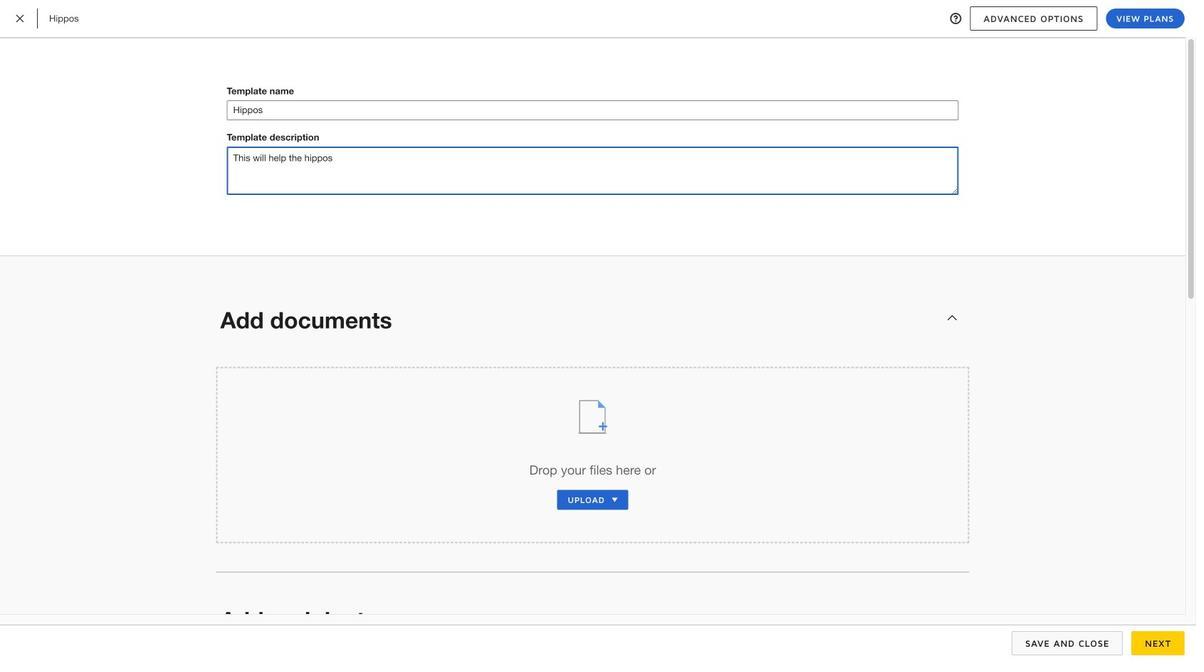 Task type: vqa. For each thing, say whether or not it's contained in the screenshot.
Template name text field
yes



Task type: locate. For each thing, give the bounding box(es) containing it.
Description (optional) text field
[[227, 147, 959, 195]]

Template name text field
[[228, 101, 959, 120]]



